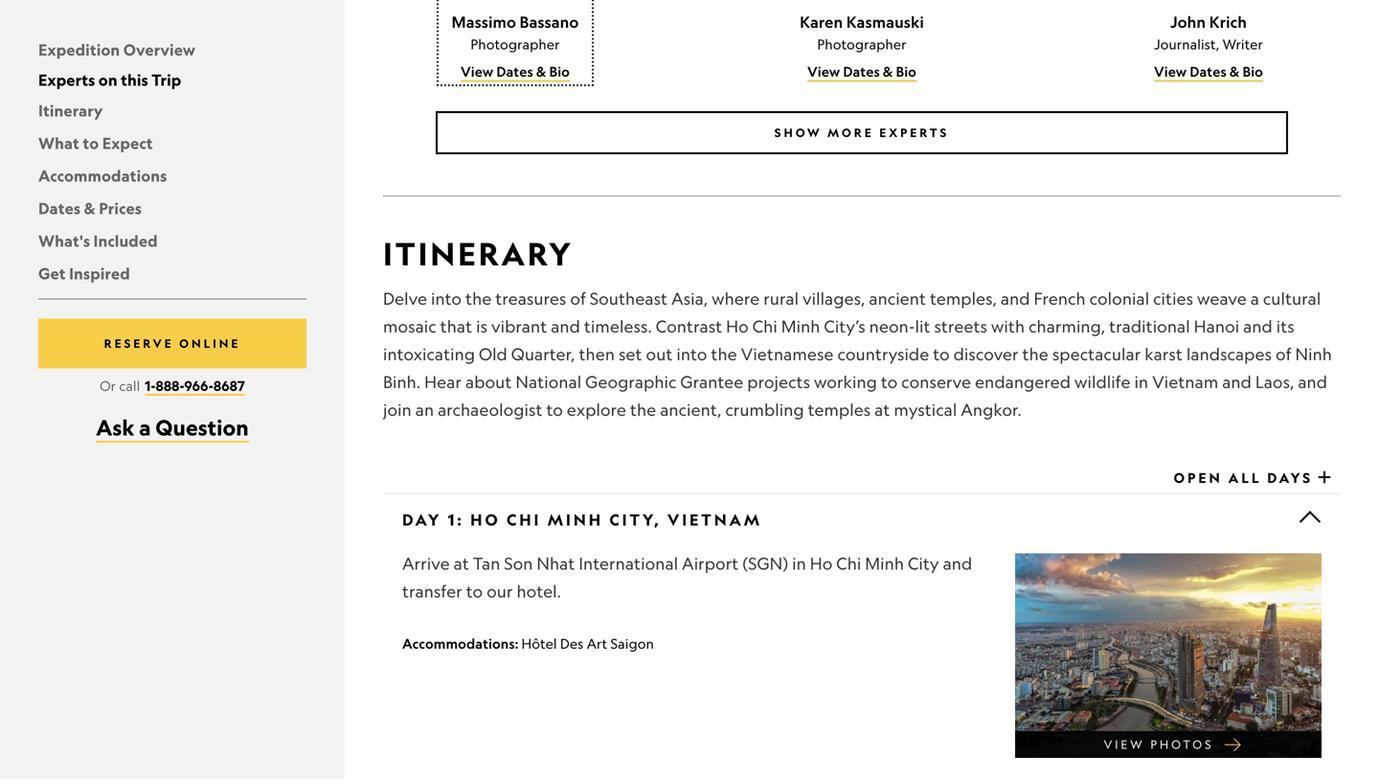 Task type: locate. For each thing, give the bounding box(es) containing it.
mystical
[[894, 400, 958, 420]]

join
[[383, 400, 412, 420]]

minh left city
[[866, 553, 905, 573]]

archaeologist
[[438, 400, 543, 420]]

a
[[1251, 288, 1260, 309], [139, 414, 151, 441]]

1 vertical spatial itinerary
[[383, 234, 574, 273]]

what to expect
[[38, 133, 153, 153]]

spectacular
[[1053, 344, 1142, 364]]

get inspired
[[38, 263, 130, 283]]

city,
[[610, 510, 662, 529]]

bio down the writer
[[1243, 63, 1264, 80]]

1 vertical spatial a
[[139, 414, 151, 441]]

karen
[[800, 12, 843, 32]]

2 vertical spatial ho
[[810, 553, 833, 573]]

2 bio from the left
[[896, 63, 917, 80]]

that
[[440, 316, 473, 336]]

included
[[93, 231, 158, 251]]

national
[[516, 372, 582, 392]]

experts right more
[[880, 126, 950, 140]]

chi up son
[[507, 510, 542, 529]]

and left its
[[1244, 316, 1273, 336]]

view dates & bio
[[461, 63, 570, 80], [808, 63, 917, 80], [1155, 63, 1264, 80]]

dates
[[497, 63, 533, 80], [844, 63, 880, 80], [1190, 63, 1227, 80], [38, 198, 81, 218]]

delve
[[383, 288, 427, 309]]

experts
[[38, 70, 95, 90], [880, 126, 950, 140]]

view dates & bio for bassano
[[461, 63, 570, 80]]

0 horizontal spatial photographer
[[471, 36, 560, 52]]

bio down bassano on the left
[[550, 63, 570, 80]]

reserve online
[[104, 336, 241, 351]]

of right treasures
[[570, 288, 586, 309]]

chi left city
[[837, 553, 862, 573]]

photographer inside massimo bassano photographer
[[471, 36, 560, 52]]

1 vertical spatial at
[[454, 553, 469, 573]]

ho right 1:
[[471, 510, 501, 529]]

photos
[[1151, 737, 1215, 751]]

ninh
[[1296, 344, 1333, 364]]

to left the our
[[466, 581, 483, 601]]

1-
[[145, 377, 156, 394]]

1 horizontal spatial of
[[1276, 344, 1292, 364]]

photographer down massimo
[[471, 36, 560, 52]]

& for krich
[[1230, 63, 1240, 80]]

0 horizontal spatial view dates & bio
[[461, 63, 570, 80]]

to inside arrive at tan son nhat international airport (sgn) in ho chi minh city and transfer to our hotel.
[[466, 581, 483, 601]]

an
[[416, 400, 434, 420]]

the
[[466, 288, 492, 309], [711, 344, 738, 364], [1023, 344, 1049, 364], [630, 400, 657, 420]]

ask
[[96, 414, 135, 441]]

0 vertical spatial at
[[875, 400, 891, 420]]

1 horizontal spatial chi
[[753, 316, 778, 336]]

view down journalist,
[[1155, 63, 1187, 80]]

view for john
[[1155, 63, 1187, 80]]

0 vertical spatial vietnam
[[1153, 372, 1219, 392]]

in right (sgn)
[[793, 553, 807, 573]]

its
[[1277, 316, 1295, 336]]

vietnam up airport
[[668, 510, 763, 529]]

at inside delve into the treasures of southeast asia, where rural villages, ancient temples, and french colonial cities weave a cultural mosaic that is vibrant and timeless. contrast ho chi minh city's neon-lit streets with charming, traditional hanoi and its intoxicating old quarter, then set out into the vietnamese countryside to discover the spectacular karst landscapes of ninh binh. hear about national geographic grantee projects working to conserve endangered wildlife in vietnam and laos, and join an archaeologist to explore the ancient, crumbling temples at mystical angkor.
[[875, 400, 891, 420]]

1 photographer from the left
[[471, 36, 560, 52]]

itinerary up what
[[38, 101, 103, 120]]

2 horizontal spatial view dates & bio
[[1155, 63, 1264, 80]]

1 vertical spatial minh
[[548, 510, 604, 529]]

0 vertical spatial itinerary
[[38, 101, 103, 120]]

0 horizontal spatial experts
[[38, 70, 95, 90]]

a right weave
[[1251, 288, 1260, 309]]

1 horizontal spatial experts
[[880, 126, 950, 140]]

all
[[1229, 469, 1262, 487]]

days
[[1268, 469, 1314, 487]]

1 vertical spatial in
[[793, 553, 807, 573]]

view dates & bio down journalist,
[[1155, 63, 1264, 80]]

dates for kasmauski
[[844, 63, 880, 80]]

0 horizontal spatial a
[[139, 414, 151, 441]]

dates down karen kasmauski photographer
[[844, 63, 880, 80]]

ho inside delve into the treasures of southeast asia, where rural villages, ancient temples, and french colonial cities weave a cultural mosaic that is vibrant and timeless. contrast ho chi minh city's neon-lit streets with charming, traditional hanoi and its intoxicating old quarter, then set out into the vietnamese countryside to discover the spectacular karst landscapes of ninh binh. hear about national geographic grantee projects working to conserve endangered wildlife in vietnam and laos, and join an archaeologist to explore the ancient, crumbling temples at mystical angkor.
[[726, 316, 749, 336]]

1 horizontal spatial minh
[[782, 316, 821, 336]]

2 horizontal spatial ho
[[810, 553, 833, 573]]

2 vertical spatial minh
[[866, 553, 905, 573]]

get inspired link
[[38, 263, 130, 283]]

1 horizontal spatial vietnam
[[1153, 372, 1219, 392]]

1 horizontal spatial bio
[[896, 63, 917, 80]]

temples
[[808, 400, 871, 420]]

1 horizontal spatial ho
[[726, 316, 749, 336]]

2 view dates & bio from the left
[[808, 63, 917, 80]]

minh inside arrive at tan son nhat international airport (sgn) in ho chi minh city and transfer to our hotel.
[[866, 553, 905, 573]]

dates down massimo bassano photographer
[[497, 63, 533, 80]]

0 vertical spatial chi
[[753, 316, 778, 336]]

view down karen
[[808, 63, 841, 80]]

0 horizontal spatial minh
[[548, 510, 604, 529]]

photographer
[[471, 36, 560, 52], [818, 36, 907, 52]]

southeast
[[590, 288, 668, 309]]

0 horizontal spatial into
[[431, 288, 462, 309]]

show more experts button
[[436, 111, 1289, 154]]

ancient
[[869, 288, 927, 309]]

0 vertical spatial ho
[[726, 316, 749, 336]]

0 horizontal spatial at
[[454, 553, 469, 573]]

0 horizontal spatial vietnam
[[668, 510, 763, 529]]

0 horizontal spatial bio
[[550, 63, 570, 80]]

minh up vietnamese
[[782, 316, 821, 336]]

& down massimo bassano photographer
[[536, 63, 547, 80]]

chi inside arrive at tan son nhat international airport (sgn) in ho chi minh city and transfer to our hotel.
[[837, 553, 862, 573]]

ho down where on the top right
[[726, 316, 749, 336]]

dates up the 'what's'
[[38, 198, 81, 218]]

day
[[402, 510, 442, 529]]

1 vertical spatial experts
[[880, 126, 950, 140]]

intoxicating
[[383, 344, 475, 364]]

inspired
[[69, 263, 130, 283]]

1 horizontal spatial view dates & bio
[[808, 63, 917, 80]]

bio for bassano
[[550, 63, 570, 80]]

hear
[[425, 372, 462, 392]]

0 horizontal spatial in
[[793, 553, 807, 573]]

bio
[[550, 63, 570, 80], [896, 63, 917, 80], [1243, 63, 1264, 80]]

& for kasmauski
[[883, 63, 893, 80]]

into down contrast
[[677, 344, 708, 364]]

1 bio from the left
[[550, 63, 570, 80]]

set
[[619, 344, 643, 364]]

and
[[1001, 288, 1031, 309], [551, 316, 581, 336], [1244, 316, 1273, 336], [1223, 372, 1252, 392], [1299, 372, 1328, 392], [943, 553, 973, 573]]

1 horizontal spatial in
[[1135, 372, 1149, 392]]

son
[[504, 553, 533, 573]]

3 view dates & bio from the left
[[1155, 63, 1264, 80]]

of
[[570, 288, 586, 309], [1276, 344, 1292, 364]]

accommodations
[[38, 166, 167, 185]]

our
[[487, 581, 513, 601]]

to down national at the left of the page
[[547, 400, 563, 420]]

itinerary link
[[38, 101, 103, 120]]

in inside delve into the treasures of southeast asia, where rural villages, ancient temples, and french colonial cities weave a cultural mosaic that is vibrant and timeless. contrast ho chi minh city's neon-lit streets with charming, traditional hanoi and its intoxicating old quarter, then set out into the vietnamese countryside to discover the spectacular karst landscapes of ninh binh. hear about national geographic grantee projects working to conserve endangered wildlife in vietnam and laos, and join an archaeologist to explore the ancient, crumbling temples at mystical angkor.
[[1135, 372, 1149, 392]]

8687
[[214, 377, 245, 394]]

photographer inside karen kasmauski photographer
[[818, 36, 907, 52]]

0 vertical spatial a
[[1251, 288, 1260, 309]]

in inside arrive at tan son nhat international airport (sgn) in ho chi minh city and transfer to our hotel.
[[793, 553, 807, 573]]

the up is
[[466, 288, 492, 309]]

rural
[[764, 288, 799, 309]]

endangered
[[975, 372, 1071, 392]]

1 horizontal spatial photographer
[[818, 36, 907, 52]]

quarter,
[[511, 344, 575, 364]]

ho right (sgn)
[[810, 553, 833, 573]]

& down the writer
[[1230, 63, 1240, 80]]

krich
[[1210, 12, 1248, 32]]

the up grantee
[[711, 344, 738, 364]]

mosaic
[[383, 316, 437, 336]]

call
[[119, 377, 140, 394]]

landscapes
[[1187, 344, 1273, 364]]

2 horizontal spatial minh
[[866, 553, 905, 573]]

1 vertical spatial into
[[677, 344, 708, 364]]

or call 1-888-966-8687
[[100, 377, 245, 394]]

des
[[560, 635, 584, 652]]

day 1: ho chi minh city, vietnam
[[402, 510, 763, 529]]

& down karen kasmauski photographer
[[883, 63, 893, 80]]

view dates & bio down massimo bassano photographer
[[461, 63, 570, 80]]

view down massimo
[[461, 63, 494, 80]]

where
[[712, 288, 760, 309]]

2 horizontal spatial bio
[[1243, 63, 1264, 80]]

2 vertical spatial chi
[[837, 553, 862, 573]]

chi inside delve into the treasures of southeast asia, where rural villages, ancient temples, and french colonial cities weave a cultural mosaic that is vibrant and timeless. contrast ho chi minh city's neon-lit streets with charming, traditional hanoi and its intoxicating old quarter, then set out into the vietnamese countryside to discover the spectacular karst landscapes of ninh binh. hear about national geographic grantee projects working to conserve endangered wildlife in vietnam and laos, and join an archaeologist to explore the ancient, crumbling temples at mystical angkor.
[[753, 316, 778, 336]]

asia,
[[672, 288, 708, 309]]

of down its
[[1276, 344, 1292, 364]]

itinerary up treasures
[[383, 234, 574, 273]]

to down countryside
[[881, 372, 898, 392]]

1 vertical spatial of
[[1276, 344, 1292, 364]]

a right ask
[[139, 414, 151, 441]]

vietnam down karst
[[1153, 372, 1219, 392]]

(sgn)
[[743, 553, 789, 573]]

experts up itinerary link
[[38, 70, 95, 90]]

0 vertical spatial minh
[[782, 316, 821, 336]]

0 vertical spatial of
[[570, 288, 586, 309]]

at right temples on the right of page
[[875, 400, 891, 420]]

in down karst
[[1135, 372, 1149, 392]]

1 vertical spatial ho
[[471, 510, 501, 529]]

1 horizontal spatial a
[[1251, 288, 1260, 309]]

2 horizontal spatial chi
[[837, 553, 862, 573]]

and right city
[[943, 553, 973, 573]]

charming,
[[1029, 316, 1106, 336]]

0 vertical spatial in
[[1135, 372, 1149, 392]]

itinerary
[[38, 101, 103, 120], [383, 234, 574, 273]]

expedition overview
[[38, 40, 196, 59]]

into up that
[[431, 288, 462, 309]]

countryside
[[838, 344, 930, 364]]

bassano
[[520, 12, 579, 32]]

0 horizontal spatial chi
[[507, 510, 542, 529]]

plus icon image
[[1319, 466, 1332, 489]]

1 horizontal spatial at
[[875, 400, 891, 420]]

&
[[536, 63, 547, 80], [883, 63, 893, 80], [1230, 63, 1240, 80], [84, 198, 96, 218]]

3 bio from the left
[[1243, 63, 1264, 80]]

dates & prices
[[38, 198, 142, 218]]

view dates & bio down karen kasmauski photographer
[[808, 63, 917, 80]]

timeless.
[[584, 316, 652, 336]]

photographer down kasmauski
[[818, 36, 907, 52]]

working
[[814, 372, 878, 392]]

is
[[476, 316, 488, 336]]

1 view dates & bio from the left
[[461, 63, 570, 80]]

at left tan
[[454, 553, 469, 573]]

dates down journalist,
[[1190, 63, 1227, 80]]

2 photographer from the left
[[818, 36, 907, 52]]

and down ninh
[[1299, 372, 1328, 392]]

the down geographic at the left
[[630, 400, 657, 420]]

a inside button
[[139, 414, 151, 441]]

chi down rural
[[753, 316, 778, 336]]

minh up nhat
[[548, 510, 604, 529]]

bio down kasmauski
[[896, 63, 917, 80]]



Task type: describe. For each thing, give the bounding box(es) containing it.
online
[[179, 336, 241, 351]]

an aerial view of ho chi minh city in vietnam, bisected by the saigon river image
[[1016, 553, 1322, 758]]

or
[[100, 377, 116, 394]]

what's included link
[[38, 231, 158, 251]]

and down the landscapes
[[1223, 372, 1252, 392]]

then
[[579, 344, 615, 364]]

hôtel
[[522, 635, 557, 652]]

traditional
[[1110, 316, 1191, 336]]

to up conserve
[[934, 344, 950, 364]]

expedition overview link
[[38, 40, 196, 59]]

bio for krich
[[1243, 63, 1264, 80]]

this
[[121, 70, 148, 90]]

neon-
[[870, 316, 916, 336]]

about
[[466, 372, 512, 392]]

international
[[579, 553, 679, 573]]

experts inside button
[[880, 126, 950, 140]]

& for bassano
[[536, 63, 547, 80]]

question
[[155, 414, 249, 441]]

photographer for kasmauski
[[818, 36, 907, 52]]

on
[[99, 70, 118, 90]]

karst
[[1145, 344, 1183, 364]]

ask a question
[[96, 414, 249, 441]]

tan
[[473, 553, 501, 573]]

vietnamese
[[741, 344, 834, 364]]

dates & prices link
[[38, 198, 142, 218]]

john
[[1171, 12, 1207, 32]]

dates for krich
[[1190, 63, 1227, 80]]

kasmauski
[[847, 12, 925, 32]]

what to expect link
[[38, 133, 153, 153]]

french
[[1034, 288, 1086, 309]]

at inside arrive at tan son nhat international airport (sgn) in ho chi minh city and transfer to our hotel.
[[454, 553, 469, 573]]

projects
[[748, 372, 811, 392]]

vietnam inside delve into the treasures of southeast asia, where rural villages, ancient temples, and french colonial cities weave a cultural mosaic that is vibrant and timeless. contrast ho chi minh city's neon-lit streets with charming, traditional hanoi and its intoxicating old quarter, then set out into the vietnamese countryside to discover the spectacular karst landscapes of ninh binh. hear about national geographic grantee projects working to conserve endangered wildlife in vietnam and laos, and join an archaeologist to explore the ancient, crumbling temples at mystical angkor.
[[1153, 372, 1219, 392]]

open
[[1174, 469, 1223, 487]]

john krich journalist, writer
[[1155, 12, 1264, 52]]

& left prices
[[84, 198, 96, 218]]

delve into the treasures of southeast asia, where rural villages, ancient temples, and french colonial cities weave a cultural mosaic that is vibrant and timeless. contrast ho chi minh city's neon-lit streets with charming, traditional hanoi and its intoxicating old quarter, then set out into the vietnamese countryside to discover the spectacular karst landscapes of ninh binh. hear about national geographic grantee projects working to conserve endangered wildlife in vietnam and laos, and join an archaeologist to explore the ancient, crumbling temples at mystical angkor.
[[383, 288, 1333, 420]]

hanoi
[[1195, 316, 1240, 336]]

nhat
[[537, 553, 575, 573]]

0 vertical spatial experts
[[38, 70, 95, 90]]

what
[[38, 133, 79, 153]]

view for massimo
[[461, 63, 494, 80]]

expect
[[102, 133, 153, 153]]

ask a question button
[[96, 414, 249, 443]]

vibrant
[[492, 316, 547, 336]]

temples,
[[930, 288, 997, 309]]

conserve
[[902, 372, 972, 392]]

geographic
[[586, 372, 677, 392]]

villages,
[[803, 288, 866, 309]]

massimo bassano photographer
[[452, 12, 579, 52]]

experts on this trip link
[[38, 70, 181, 90]]

karen kasmauski photographer
[[800, 12, 925, 52]]

view left 'photos'
[[1104, 737, 1146, 751]]

0 horizontal spatial of
[[570, 288, 586, 309]]

0 vertical spatial into
[[431, 288, 462, 309]]

a inside delve into the treasures of southeast asia, where rural villages, ancient temples, and french colonial cities weave a cultural mosaic that is vibrant and timeless. contrast ho chi minh city's neon-lit streets with charming, traditional hanoi and its intoxicating old quarter, then set out into the vietnamese countryside to discover the spectacular karst landscapes of ninh binh. hear about national geographic grantee projects working to conserve endangered wildlife in vietnam and laos, and join an archaeologist to explore the ancient, crumbling temples at mystical angkor.
[[1251, 288, 1260, 309]]

1 horizontal spatial itinerary
[[383, 234, 574, 273]]

hide itinerary info image
[[1299, 505, 1322, 528]]

and inside arrive at tan son nhat international airport (sgn) in ho chi minh city and transfer to our hotel.
[[943, 553, 973, 573]]

minh inside delve into the treasures of southeast asia, where rural villages, ancient temples, and french colonial cities weave a cultural mosaic that is vibrant and timeless. contrast ho chi minh city's neon-lit streets with charming, traditional hanoi and its intoxicating old quarter, then set out into the vietnamese countryside to discover the spectacular karst landscapes of ninh binh. hear about national geographic grantee projects working to conserve endangered wildlife in vietnam and laos, and join an archaeologist to explore the ancient, crumbling temples at mystical angkor.
[[782, 316, 821, 336]]

arrow right new icon image
[[1224, 735, 1243, 754]]

overview
[[123, 40, 196, 59]]

ancient,
[[660, 400, 722, 420]]

airport
[[682, 553, 739, 573]]

what's included
[[38, 231, 158, 251]]

show
[[775, 126, 823, 140]]

view for karen
[[808, 63, 841, 80]]

bio for kasmauski
[[896, 63, 917, 80]]

binh.
[[383, 372, 421, 392]]

explore
[[567, 400, 627, 420]]

1-888-966-8687 link
[[145, 377, 245, 396]]

old
[[479, 344, 508, 364]]

dates for bassano
[[497, 63, 533, 80]]

art
[[587, 635, 608, 652]]

experts on this trip
[[38, 70, 181, 90]]

1 horizontal spatial into
[[677, 344, 708, 364]]

show more experts
[[775, 126, 950, 140]]

treasures
[[496, 288, 567, 309]]

to right what
[[83, 133, 99, 153]]

what's
[[38, 231, 90, 251]]

reserve online link
[[38, 319, 307, 368]]

grantee
[[681, 372, 744, 392]]

0 horizontal spatial ho
[[471, 510, 501, 529]]

1 vertical spatial chi
[[507, 510, 542, 529]]

966-
[[184, 377, 214, 394]]

ho inside arrive at tan son nhat international airport (sgn) in ho chi minh city and transfer to our hotel.
[[810, 553, 833, 573]]

massimo
[[452, 12, 517, 32]]

writer
[[1223, 36, 1264, 52]]

view dates & bio for kasmauski
[[808, 63, 917, 80]]

with
[[992, 316, 1025, 336]]

arrive
[[402, 553, 450, 573]]

the up endangered
[[1023, 344, 1049, 364]]

transfer
[[402, 581, 463, 601]]

angkor.
[[961, 400, 1022, 420]]

cities
[[1154, 288, 1194, 309]]

and up with
[[1001, 288, 1031, 309]]

view dates & bio for krich
[[1155, 63, 1264, 80]]

laos,
[[1256, 372, 1295, 392]]

0 horizontal spatial itinerary
[[38, 101, 103, 120]]

and up quarter,
[[551, 316, 581, 336]]

streets
[[935, 316, 988, 336]]

saigon
[[611, 635, 654, 652]]

photographer for bassano
[[471, 36, 560, 52]]

journalist,
[[1155, 36, 1220, 52]]

accommodations link
[[38, 166, 167, 185]]

1 vertical spatial vietnam
[[668, 510, 763, 529]]

expedition
[[38, 40, 120, 59]]

reserve
[[104, 336, 174, 351]]



Task type: vqa. For each thing, say whether or not it's contained in the screenshot.
'966-'
yes



